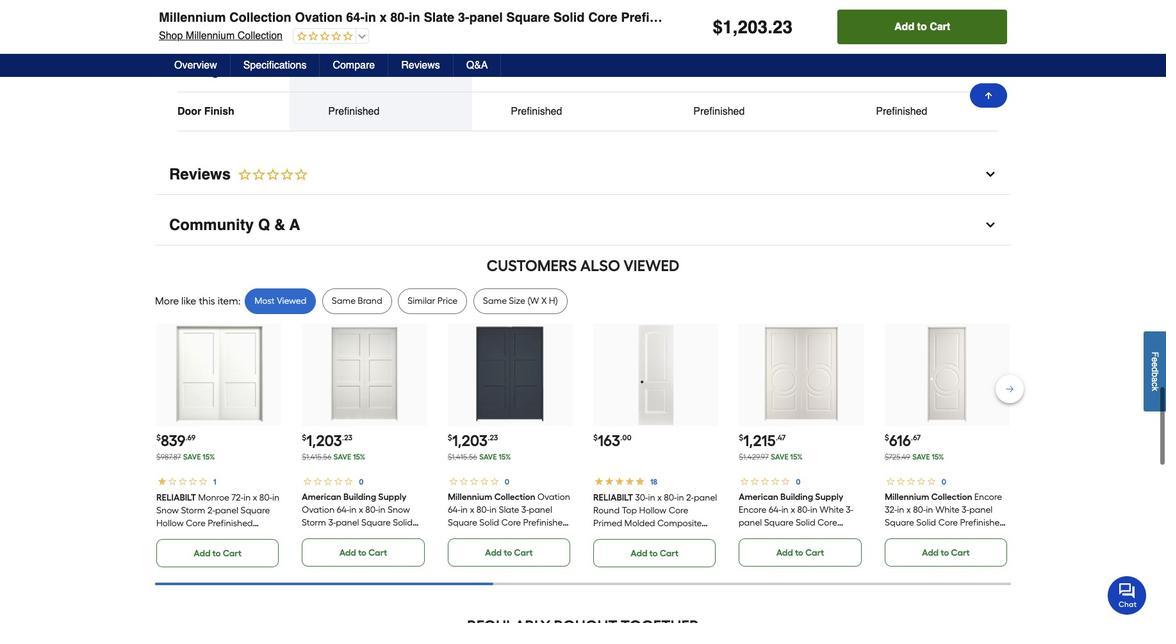 Task type: describe. For each thing, give the bounding box(es) containing it.
this
[[199, 295, 215, 307]]

2 e from the top
[[1151, 362, 1161, 367]]

reversible/universal inside american building supply ovation 64-in x 80-in snow storm 3-panel square solid core prefinished mdf reversible/universal inswing double prehung interior door
[[302, 543, 384, 554]]

same brand
[[332, 296, 382, 306]]

monroe 72-in x 80-in snow storm 2-panel square hollow core prefinished molded composite reversible/universal inswing/outswing double prehung interior door
[[156, 492, 280, 580]]

add to cart for monroe 72-in x 80-in snow storm 2-panel square hollow core prefinished molded composite reversible/universal inswing/outswing double prehung interior door
[[194, 548, 242, 559]]

core inside american building supply ovation 64-in x 80-in snow storm 3-panel square solid core prefinished mdf reversible/universal inswing double prehung interior door
[[302, 530, 322, 541]]

core inside encore 32-in x 80-in white 3-panel square solid core prefinished mdf right hand inswing single prehung interior door
[[938, 517, 958, 528]]

cart for monroe 72-in x 80-in snow storm 2-panel square hollow core prefinished molded composite reversible/universal inswing/outswing double prehung interior door
[[223, 548, 242, 559]]

erase
[[895, 28, 922, 39]]

ovation inside american building supply ovation 64-in x 80-in snow storm 3-panel square solid core prefinished mdf reversible/universal inswing double prehung interior door
[[302, 504, 335, 515]]

solid inside american building supply encore 64-in x 80-in white 3- panel square solid core prefinished mdf reversible/universal inswing double prehung interior door
[[796, 517, 816, 528]]

shop
[[159, 30, 183, 42]]

d
[[1151, 367, 1161, 372]]

.
[[768, 17, 773, 37]]

:
[[238, 295, 241, 307]]

inswing inside american building supply encore 64-in x 80-in white 3- panel square solid core prefinished mdf reversible/universal inswing double prehung interior door
[[823, 543, 854, 554]]

reversible/universal inside monroe 72-in x 80-in snow storm 2-panel square hollow core prefinished molded composite reversible/universal inswing/outswing double prehung interior door
[[156, 543, 238, 554]]

2 horizontal spatial 1,203
[[723, 17, 768, 37]]

to inside button
[[918, 21, 927, 33]]

3 reversible/universal cell from the left
[[694, 66, 800, 79]]

(w
[[528, 296, 539, 306]]

chevron down image for community q & a
[[985, 219, 997, 232]]

2- inside monroe 72-in x 80-in snow storm 2-panel square hollow core prefinished molded composite reversible/universal inswing/outswing double prehung interior door
[[208, 505, 215, 516]]

prehung inside monroe 72-in x 80-in snow storm 2-panel square hollow core prefinished molded composite reversible/universal inswing/outswing double prehung interior door
[[156, 569, 191, 580]]

save for encore 32-in x 80-in white 3-panel square solid core prefinished mdf right hand inswing single prehung interior door
[[913, 452, 930, 461]]

compare button
[[320, 54, 389, 77]]

solid inside the ovation 64-in x 80-in slate 3-panel square solid core prefinished mdf reversible/universal inswing double prehung interior door
[[479, 517, 499, 528]]

$987.87
[[156, 452, 181, 461]]

composite inside monroe 72-in x 80-in snow storm 2-panel square hollow core prefinished molded composite reversible/universal inswing/outswing double prehung interior door
[[189, 531, 234, 542]]

add inside button
[[895, 21, 915, 33]]

specifications button
[[231, 54, 320, 77]]

23
[[773, 17, 793, 37]]

3- inside the ovation 64-in x 80-in slate 3-panel square solid core prefinished mdf reversible/universal inswing double prehung interior door
[[521, 504, 529, 515]]

single for 163
[[675, 531, 700, 542]]

$1,429.97
[[739, 452, 769, 461]]

x inside monroe 72-in x 80-in snow storm 2-panel square hollow core prefinished molded composite reversible/universal inswing/outswing double prehung interior door
[[253, 492, 257, 503]]

top
[[622, 505, 637, 516]]

prefinished inside the ovation 64-in x 80-in slate 3-panel square solid core prefinished mdf reversible/universal inswing double prehung interior door
[[523, 517, 568, 528]]

$725.49
[[885, 452, 911, 461]]

encore 32-in x 80-in white 3-panel square solid core prefinished mdf right hand inswing single prehung interior door
[[885, 492, 1010, 554]]

cart for encore 64-in x 80-in white 3- panel square solid core prefinished mdf reversible/universal inswing double prehung interior door
[[806, 547, 825, 558]]

panel inside american building supply encore 64-in x 80-in white 3- panel square solid core prefinished mdf reversible/universal inswing double prehung interior door
[[739, 517, 763, 528]]

$ 839 .69
[[156, 431, 196, 450]]

double inside american building supply encore 64-in x 80-in white 3- panel square solid core prefinished mdf reversible/universal inswing double prehung interior door
[[739, 556, 768, 567]]

q&a button
[[454, 54, 502, 77]]

5-panel equal
[[694, 28, 756, 39]]

$ for monroe 72-in x 80-in snow storm 2-panel square hollow core prefinished molded composite reversible/universal inswing/outswing double prehung interior door
[[156, 433, 161, 442]]

add to cart for 30-in x 80-in 2-panel round top hollow core primed molded composite right hand inswing single prehung interior door
[[631, 548, 679, 559]]

ovation 64-in x 80-in slate 3-panel square solid core prefinished mdf reversible/universal inswing double prehung interior door
[[448, 492, 570, 567]]

type
[[208, 28, 231, 39]]

most
[[255, 296, 275, 306]]

inswing/outswing
[[156, 556, 230, 567]]

mdf inside the ovation 64-in x 80-in slate 3-panel square solid core prefinished mdf reversible/universal inswing double prehung interior door
[[448, 530, 464, 541]]

most viewed
[[255, 296, 307, 306]]

panel inside american building supply ovation 64-in x 80-in snow storm 3-panel square solid core prefinished mdf reversible/universal inswing double prehung interior door
[[336, 517, 360, 528]]

core inside 30-in x 80-in 2-panel round top hollow core primed molded composite right hand inswing single prehung interior door
[[669, 505, 689, 516]]

$ 616 .67
[[885, 431, 921, 450]]

interior inside the ovation 64-in x 80-in slate 3-panel square solid core prefinished mdf reversible/universal inswing double prehung interior door
[[448, 556, 476, 567]]

to for 30-in x 80-in 2-panel round top hollow core primed molded composite right hand inswing single prehung interior door
[[650, 548, 658, 559]]

add for ovation 64-in x 80-in snow storm 3-panel square solid core prefinished mdf reversible/universal inswing double prehung interior door
[[340, 547, 356, 558]]

a
[[289, 216, 300, 234]]

reversible/universal inside the ovation 64-in x 80-in slate 3-panel square solid core prefinished mdf reversible/universal inswing double prehung interior door
[[466, 530, 548, 541]]

1,203 for millennium collection
[[452, 431, 488, 450]]

save for monroe 72-in x 80-in snow storm 2-panel square hollow core prefinished molded composite reversible/universal inswing/outswing double prehung interior door
[[183, 452, 201, 461]]

616
[[889, 431, 911, 450]]

add for encore 64-in x 80-in white 3- panel square solid core prefinished mdf reversible/universal inswing double prehung interior door
[[777, 547, 793, 558]]

5-panel equal cell
[[694, 27, 800, 40]]

64- inside american building supply encore 64-in x 80-in white 3- panel square solid core prefinished mdf reversible/universal inswing double prehung interior door
[[769, 504, 782, 515]]

f
[[1151, 352, 1161, 357]]

3- inside american building supply ovation 64-in x 80-in snow storm 3-panel square solid core prefinished mdf reversible/universal inswing double prehung interior door
[[329, 517, 336, 528]]

72-
[[232, 492, 244, 503]]

cart for 30-in x 80-in 2-panel round top hollow core primed molded composite right hand inswing single prehung interior door
[[660, 548, 679, 559]]

$ 1,203 .23 for millennium collection
[[448, 431, 498, 450]]

.47
[[776, 433, 786, 442]]

1 reversible/universal cell from the left
[[328, 66, 434, 79]]

millennium collection for 616
[[885, 492, 973, 502]]

panel inside the ovation 64-in x 80-in slate 3-panel square solid core prefinished mdf reversible/universal inswing double prehung interior door
[[529, 504, 552, 515]]

primed
[[594, 518, 623, 529]]

$ for encore 64-in x 80-in white 3- panel square solid core prefinished mdf reversible/universal inswing double prehung interior door
[[739, 433, 744, 442]]

door inside the ovation 64-in x 80-in slate 3-panel square solid core prefinished mdf reversible/universal inswing double prehung interior door
[[479, 556, 498, 567]]

hollow inside monroe 72-in x 80-in snow storm 2-panel square hollow core prefinished molded composite reversible/universal inswing/outswing double prehung interior door
[[156, 518, 184, 529]]

board
[[925, 28, 952, 39]]

cart for encore 32-in x 80-in white 3-panel square solid core prefinished mdf right hand inswing single prehung interior door
[[951, 547, 970, 558]]

3- inside encore 32-in x 80-in white 3-panel square solid core prefinished mdf right hand inswing single prehung interior door
[[962, 504, 970, 515]]

save for ovation 64-in x 80-in snow storm 3-panel square solid core prefinished mdf reversible/universal inswing double prehung interior door
[[334, 452, 351, 461]]

millennium collection for 1,203
[[448, 492, 535, 502]]

x inside the ovation 64-in x 80-in slate 3-panel square solid core prefinished mdf reversible/universal inswing double prehung interior door
[[470, 504, 474, 515]]

0 vertical spatial zero stars image
[[294, 31, 353, 43]]

add to cart for ovation 64-in x 80-in snow storm 3-panel square solid core prefinished mdf reversible/universal inswing double prehung interior door
[[340, 547, 387, 558]]

mdf inside american building supply ovation 64-in x 80-in snow storm 3-panel square solid core prefinished mdf reversible/universal inswing double prehung interior door
[[371, 530, 388, 541]]

equal
[[731, 28, 756, 39]]

1 vertical spatial reviews button
[[155, 155, 1011, 195]]

1,203 for american building supply
[[307, 431, 342, 450]]

mdf inside encore 32-in x 80-in white 3-panel square solid core prefinished mdf right hand inswing single prehung interior door
[[885, 530, 901, 541]]

163
[[598, 431, 621, 450]]

finish
[[204, 106, 235, 118]]

15% for encore 64-in x 80-in white 3- panel square solid core prefinished mdf reversible/universal inswing double prehung interior door
[[791, 452, 803, 461]]

add for monroe 72-in x 80-in snow storm 2-panel square hollow core prefinished molded composite reversible/universal inswing/outswing double prehung interior door
[[194, 548, 211, 559]]

community q & a button
[[155, 205, 1011, 246]]

80- inside 30-in x 80-in 2-panel round top hollow core primed molded composite right hand inswing single prehung interior door
[[664, 492, 677, 503]]

$1,429.97 save 15%
[[739, 452, 803, 461]]

panel type
[[178, 28, 231, 39]]

price
[[438, 296, 458, 306]]

square inside encore 32-in x 80-in white 3-panel square solid core prefinished mdf right hand inswing single prehung interior door
[[885, 517, 914, 528]]

door inside american building supply ovation 64-in x 80-in snow storm 3-panel square solid core prefinished mdf reversible/universal inswing double prehung interior door
[[401, 556, 420, 567]]

millennium collection encore 32-in x 80-in white 3-panel square solid core prefinished mdf right hand inswing single prehung interior door image
[[897, 325, 998, 425]]

solid inside encore 32-in x 80-in white 3-panel square solid core prefinished mdf right hand inswing single prehung interior door
[[917, 517, 936, 528]]

.23 for american building supply
[[342, 433, 353, 442]]

prefinished inside monroe 72-in x 80-in snow storm 2-panel square hollow core prefinished molded composite reversible/universal inswing/outswing double prehung interior door
[[208, 518, 253, 529]]

composite inside 30-in x 80-in 2-panel round top hollow core primed molded composite right hand inswing single prehung interior door
[[658, 518, 702, 529]]

american building supply encore 64-in x 80-in white 3-panel square solid core prefinished mdf reversible/universal inswing double prehung interior door image
[[752, 325, 852, 425]]

$ for encore 32-in x 80-in white 3-panel square solid core prefinished mdf right hand inswing single prehung interior door
[[885, 433, 889, 442]]

prehung inside american building supply encore 64-in x 80-in white 3- panel square solid core prefinished mdf reversible/universal inswing double prehung interior door
[[770, 556, 805, 567]]

save for ovation 64-in x 80-in slate 3-panel square solid core prefinished mdf reversible/universal inswing double prehung interior door
[[479, 452, 497, 461]]

$ 1,215 .47
[[739, 431, 786, 450]]

core inside monroe 72-in x 80-in snow storm 2-panel square hollow core prefinished molded composite reversible/universal inswing/outswing double prehung interior door
[[186, 518, 206, 529]]

q
[[258, 216, 270, 234]]

add for encore 32-in x 80-in white 3-panel square solid core prefinished mdf right hand inswing single prehung interior door
[[922, 547, 939, 558]]

compare
[[333, 60, 375, 71]]

size
[[509, 296, 526, 306]]

single for 616
[[985, 530, 1010, 541]]

3- inside american building supply encore 64-in x 80-in white 3- panel square solid core prefinished mdf reversible/universal inswing double prehung interior door
[[847, 504, 854, 515]]

inswing inside encore 32-in x 80-in white 3-panel square solid core prefinished mdf right hand inswing single prehung interior door
[[952, 530, 983, 541]]

square inside monroe 72-in x 80-in snow storm 2-panel square hollow core prefinished molded composite reversible/universal inswing/outswing double prehung interior door
[[241, 505, 270, 516]]

mdf inside american building supply encore 64-in x 80-in white 3- panel square solid core prefinished mdf reversible/universal inswing double prehung interior door
[[786, 530, 803, 541]]

a
[[1151, 377, 1161, 382]]

same size (w x h)
[[483, 296, 558, 306]]

molded inside monroe 72-in x 80-in snow storm 2-panel square hollow core prefinished molded composite reversible/universal inswing/outswing double prehung interior door
[[156, 531, 187, 542]]

839
[[161, 431, 186, 450]]

more
[[155, 295, 179, 307]]

dry erase board
[[876, 28, 952, 39]]

slate inside the ovation 64-in x 80-in slate 3-panel square solid core prefinished mdf reversible/universal inswing double prehung interior door
[[499, 504, 519, 515]]

prehung inside the ovation 64-in x 80-in slate 3-panel square solid core prefinished mdf reversible/universal inswing double prehung interior door
[[512, 543, 547, 554]]

hollow inside 30-in x 80-in 2-panel round top hollow core primed molded composite right hand inswing single prehung interior door
[[639, 505, 667, 516]]

dry erase board cell
[[876, 27, 982, 40]]

$987.87 save 15%
[[156, 452, 215, 461]]

prehung inside american building supply ovation 64-in x 80-in snow storm 3-panel square solid core prefinished mdf reversible/universal inswing double prehung interior door
[[333, 556, 368, 567]]

like
[[181, 295, 196, 307]]

add for ovation 64-in x 80-in slate 3-panel square solid core prefinished mdf reversible/universal inswing double prehung interior door
[[485, 547, 502, 558]]

chevron down image for reviews
[[985, 168, 997, 181]]

double inside the ovation 64-in x 80-in slate 3-panel square solid core prefinished mdf reversible/universal inswing double prehung interior door
[[481, 543, 510, 554]]

customers also viewed
[[487, 257, 680, 275]]

molded inside 30-in x 80-in 2-panel round top hollow core primed molded composite right hand inswing single prehung interior door
[[625, 518, 655, 529]]

32-
[[885, 504, 897, 515]]

to for ovation 64-in x 80-in snow storm 3-panel square solid core prefinished mdf reversible/universal inswing double prehung interior door
[[358, 547, 367, 558]]

reliabilt for 839
[[156, 492, 196, 503]]

inswing inside american building supply ovation 64-in x 80-in snow storm 3-panel square solid core prefinished mdf reversible/universal inswing double prehung interior door
[[386, 543, 417, 554]]

b
[[1151, 372, 1161, 377]]

0 vertical spatial reviews
[[401, 60, 440, 71]]

30-in x 80-in 2-panel round top hollow core primed molded composite right hand inswing single prehung interior door
[[594, 492, 717, 554]]

building for 1,215
[[781, 492, 814, 502]]

millennium inside 616 list item
[[885, 492, 929, 502]]

core inside the ovation 64-in x 80-in slate 3-panel square solid core prefinished mdf reversible/universal inswing double prehung interior door
[[501, 517, 521, 528]]

panel inside 30-in x 80-in 2-panel round top hollow core primed molded composite right hand inswing single prehung interior door
[[694, 492, 717, 503]]

to for encore 32-in x 80-in white 3-panel square solid core prefinished mdf right hand inswing single prehung interior door
[[941, 547, 949, 558]]

customers
[[487, 257, 577, 275]]

$1,415.56 save 15% for millennium collection
[[448, 452, 511, 461]]

collection inside '1,203' list item
[[494, 492, 535, 502]]

x inside american building supply ovation 64-in x 80-in snow storm 3-panel square solid core prefinished mdf reversible/universal inswing double prehung interior door
[[359, 504, 364, 515]]

american building supply encore 64-in x 80-in white 3- panel square solid core prefinished mdf reversible/universal inswing double prehung interior door
[[739, 492, 857, 567]]

k
[[1151, 387, 1161, 391]]

1 horizontal spatial viewed
[[624, 257, 680, 275]]

add to cart link for encore 32-in x 80-in white 3-panel square solid core prefinished mdf right hand inswing single prehung interior door
[[885, 538, 1008, 567]]

supply for 1,203
[[379, 492, 407, 502]]

f e e d b a c k button
[[1144, 332, 1167, 412]]

2 reversible/universal cell from the left
[[511, 66, 617, 79]]

white inside encore 32-in x 80-in white 3-panel square solid core prefinished mdf right hand inswing single prehung interior door
[[936, 504, 960, 515]]

30-
[[635, 492, 648, 503]]

round
[[594, 505, 620, 516]]

prehung inside 30-in x 80-in 2-panel round top hollow core primed molded composite right hand inswing single prehung interior door
[[594, 543, 628, 554]]

x inside 30-in x 80-in 2-panel round top hollow core primed molded composite right hand inswing single prehung interior door
[[658, 492, 662, 503]]

15% for monroe 72-in x 80-in snow storm 2-panel square hollow core prefinished molded composite reversible/universal inswing/outswing double prehung interior door
[[203, 452, 215, 461]]

american building supply ovation 64-in x 80-in snow storm 3-panel square solid core prefinished mdf reversible/universal inswing double prehung interior door
[[302, 492, 420, 567]]

white inside american building supply encore 64-in x 80-in white 3- panel square solid core prefinished mdf reversible/universal inswing double prehung interior door
[[820, 504, 844, 515]]

to for monroe 72-in x 80-in snow storm 2-panel square hollow core prefinished molded composite reversible/universal inswing/outswing double prehung interior door
[[213, 548, 221, 559]]

hand for 163
[[617, 531, 640, 542]]

x inside american building supply encore 64-in x 80-in white 3- panel square solid core prefinished mdf reversible/universal inswing double prehung interior door
[[791, 504, 796, 515]]

1 vertical spatial viewed
[[277, 296, 307, 306]]

american building supply ovation 64-in x 80-in snow storm 3-panel square solid core prefinished mdf reversible/universal inswing double prehung interior door image
[[315, 325, 415, 425]]

hand for 616
[[927, 530, 950, 541]]

brand
[[358, 296, 382, 306]]



Task type: vqa. For each thing, say whether or not it's contained in the screenshot.


Task type: locate. For each thing, give the bounding box(es) containing it.
cart inside 1,215 list item
[[806, 547, 825, 558]]

cart
[[930, 21, 951, 33], [369, 547, 387, 558], [514, 547, 533, 558], [806, 547, 825, 558], [951, 547, 970, 558], [223, 548, 242, 559], [660, 548, 679, 559]]

3-panel square cell
[[328, 27, 434, 40]]

solid inside american building supply ovation 64-in x 80-in snow storm 3-panel square solid core prefinished mdf reversible/universal inswing double prehung interior door
[[393, 517, 413, 528]]

molded up inswing/outswing at the bottom left of page
[[156, 531, 187, 542]]

cart inside 616 list item
[[951, 547, 970, 558]]

cart for ovation 64-in x 80-in snow storm 3-panel square solid core prefinished mdf reversible/universal inswing double prehung interior door
[[369, 547, 387, 558]]

door finish
[[178, 106, 235, 118]]

door inside american building supply encore 64-in x 80-in white 3- panel square solid core prefinished mdf reversible/universal inswing double prehung interior door
[[838, 556, 857, 567]]

1 1,203 list item from the left
[[302, 324, 427, 567]]

supply
[[379, 492, 407, 502], [816, 492, 844, 502]]

0 horizontal spatial building
[[344, 492, 377, 502]]

$ inside $ 1,215 .47
[[739, 433, 744, 442]]

0 horizontal spatial $1,415.56
[[302, 452, 332, 461]]

3 save from the left
[[479, 452, 497, 461]]

arrow up image
[[984, 90, 994, 101]]

3-panel square
[[328, 28, 397, 39]]

reviews button down 3-panel square cell
[[389, 54, 454, 77]]

add to cart link for ovation 64-in x 80-in snow storm 3-panel square solid core prefinished mdf reversible/universal inswing double prehung interior door
[[302, 538, 425, 567]]

1 horizontal spatial millennium collection
[[885, 492, 973, 502]]

1 reliabilt from the left
[[156, 492, 196, 503]]

h)
[[549, 296, 558, 306]]

add to cart
[[895, 21, 951, 33], [340, 547, 387, 558], [485, 547, 533, 558], [777, 547, 825, 558], [922, 547, 970, 558], [194, 548, 242, 559], [631, 548, 679, 559]]

panel
[[178, 28, 205, 39]]

hollow down 30-
[[639, 505, 667, 516]]

1 vertical spatial storm
[[302, 517, 326, 528]]

64-
[[346, 10, 365, 25], [337, 504, 350, 515], [448, 504, 461, 515], [769, 504, 782, 515]]

80- inside american building supply encore 64-in x 80-in white 3- panel square solid core prefinished mdf reversible/universal inswing double prehung interior door
[[798, 504, 811, 515]]

0 horizontal spatial american
[[302, 492, 342, 502]]

0 horizontal spatial same
[[332, 296, 356, 306]]

hollow up inswing/outswing at the bottom left of page
[[156, 518, 184, 529]]

to inside the 163 list item
[[650, 548, 658, 559]]

to inside 839 list item
[[213, 548, 221, 559]]

reversible/universal
[[721, 10, 847, 25], [328, 67, 422, 78], [511, 67, 605, 78], [694, 67, 788, 78], [876, 67, 970, 78], [466, 530, 548, 541], [302, 543, 384, 554], [739, 543, 821, 554], [156, 543, 238, 554]]

1 vertical spatial encore
[[739, 504, 767, 515]]

reviews button
[[389, 54, 454, 77], [155, 155, 1011, 195]]

&
[[274, 216, 285, 234]]

encore inside encore 32-in x 80-in white 3-panel square solid core prefinished mdf right hand inswing single prehung interior door
[[975, 492, 1002, 502]]

839 list item
[[156, 324, 282, 580]]

1 horizontal spatial $1,415.56 save 15%
[[448, 452, 511, 461]]

1 horizontal spatial 1,203
[[452, 431, 488, 450]]

add to cart button
[[838, 10, 1008, 44]]

prefinished inside american building supply ovation 64-in x 80-in snow storm 3-panel square solid core prefinished mdf reversible/universal inswing double prehung interior door
[[324, 530, 369, 541]]

0 vertical spatial chevron down image
[[985, 168, 997, 181]]

$1,415.56 save 15% for american building supply
[[302, 452, 366, 461]]

similar price
[[408, 296, 458, 306]]

0 horizontal spatial $ 1,203 .23
[[302, 431, 353, 450]]

add inside 1,215 list item
[[777, 547, 793, 558]]

square
[[365, 28, 397, 39]]

slate
[[424, 10, 455, 25], [499, 504, 519, 515]]

panel inside encore 32-in x 80-in white 3-panel square solid core prefinished mdf right hand inswing single prehung interior door
[[970, 504, 993, 515]]

storm
[[181, 505, 205, 516], [302, 517, 326, 528]]

1,203 list item
[[302, 324, 427, 567], [448, 324, 573, 567]]

0 horizontal spatial molded
[[156, 531, 187, 542]]

1 horizontal spatial molded
[[625, 518, 655, 529]]

15% for ovation 64-in x 80-in slate 3-panel square solid core prefinished mdf reversible/universal inswing double prehung interior door
[[499, 452, 511, 461]]

3-
[[458, 10, 470, 25], [328, 28, 338, 39], [521, 504, 529, 515], [847, 504, 854, 515], [962, 504, 970, 515], [329, 517, 336, 528]]

.67
[[911, 433, 921, 442]]

4 reversible/universal cell from the left
[[876, 66, 982, 79]]

1 horizontal spatial building
[[781, 492, 814, 502]]

ovation inside the ovation 64-in x 80-in slate 3-panel square solid core prefinished mdf reversible/universal inswing double prehung interior door
[[537, 492, 570, 502]]

1 supply from the left
[[379, 492, 407, 502]]

0 horizontal spatial single
[[675, 531, 700, 542]]

0 horizontal spatial hand
[[617, 531, 640, 542]]

add to cart for encore 64-in x 80-in white 3- panel square solid core prefinished mdf reversible/universal inswing double prehung interior door
[[777, 547, 825, 558]]

add to cart for ovation 64-in x 80-in slate 3-panel square solid core prefinished mdf reversible/universal inswing double prehung interior door
[[485, 547, 533, 558]]

3 prefinished cell from the left
[[694, 105, 800, 118]]

0 horizontal spatial $1,415.56 save 15%
[[302, 452, 366, 461]]

1 horizontal spatial right
[[904, 530, 925, 541]]

viewed right also
[[624, 257, 680, 275]]

prefinished inside encore 32-in x 80-in white 3-panel square solid core prefinished mdf right hand inswing single prehung interior door
[[960, 517, 1005, 528]]

interior inside encore 32-in x 80-in white 3-panel square solid core prefinished mdf right hand inswing single prehung interior door
[[922, 543, 950, 554]]

american for 1,215
[[739, 492, 779, 502]]

interior
[[1005, 10, 1049, 25], [922, 543, 950, 554], [630, 543, 659, 554], [370, 556, 398, 567], [448, 556, 476, 567], [807, 556, 836, 567], [193, 569, 222, 580]]

interior inside american building supply encore 64-in x 80-in white 3- panel square solid core prefinished mdf reversible/universal inswing double prehung interior door
[[807, 556, 836, 567]]

handing
[[178, 67, 219, 78]]

15% for encore 32-in x 80-in white 3-panel square solid core prefinished mdf right hand inswing single prehung interior door
[[932, 452, 945, 461]]

$ 1,203 .23 for american building supply
[[302, 431, 353, 450]]

square inside the ovation 64-in x 80-in slate 3-panel square solid core prefinished mdf reversible/universal inswing double prehung interior door
[[448, 517, 477, 528]]

composite
[[658, 518, 702, 529], [189, 531, 234, 542]]

1 15% from the left
[[203, 452, 215, 461]]

2 reliabilt from the left
[[594, 492, 633, 503]]

community
[[169, 216, 254, 234]]

chevron down image
[[985, 168, 997, 181], [985, 219, 997, 232]]

.00
[[621, 433, 632, 442]]

1 building from the left
[[344, 492, 377, 502]]

supply for 1,215
[[816, 492, 844, 502]]

1 $1,415.56 save 15% from the left
[[302, 452, 366, 461]]

4 save from the left
[[771, 452, 789, 461]]

save inside 616 list item
[[913, 452, 930, 461]]

0 horizontal spatial composite
[[189, 531, 234, 542]]

.69
[[186, 433, 196, 442]]

interior inside american building supply ovation 64-in x 80-in snow storm 3-panel square solid core prefinished mdf reversible/universal inswing double prehung interior door
[[370, 556, 398, 567]]

reliabilt monroe 72-in x 80-in snow storm 2-panel square hollow core prefinished molded composite reversible/universal inswing/outswing double prehung interior door image
[[169, 325, 269, 425]]

80- inside monroe 72-in x 80-in snow storm 2-panel square hollow core prefinished molded composite reversible/universal inswing/outswing double prehung interior door
[[259, 492, 272, 503]]

panel
[[470, 10, 503, 25], [338, 28, 363, 39], [703, 28, 728, 39], [694, 492, 717, 503], [529, 504, 552, 515], [970, 504, 993, 515], [215, 505, 238, 516], [336, 517, 360, 528], [739, 517, 763, 528]]

reversible/universal cell
[[328, 66, 434, 79], [511, 66, 617, 79], [694, 66, 800, 79], [876, 66, 982, 79]]

c
[[1151, 382, 1161, 387]]

inswing inside the ovation 64-in x 80-in slate 3-panel square solid core prefinished mdf reversible/universal inswing double prehung interior door
[[448, 543, 479, 554]]

collection inside 616 list item
[[931, 492, 973, 502]]

ovation
[[295, 10, 343, 25], [537, 492, 570, 502], [302, 504, 335, 515]]

3- inside 3-panel square cell
[[328, 28, 338, 39]]

0 horizontal spatial reviews
[[169, 166, 231, 184]]

add to cart inside 616 list item
[[922, 547, 970, 558]]

millennium
[[159, 10, 226, 25], [186, 30, 235, 42], [448, 492, 492, 502], [885, 492, 929, 502]]

1 vertical spatial hollow
[[156, 518, 184, 529]]

0 horizontal spatial encore
[[739, 504, 767, 515]]

$1,415.56 for millennium collection
[[448, 452, 477, 461]]

1 millennium collection from the left
[[448, 492, 535, 502]]

millennium collection ovation 64-in x 80-in slate 3-panel square solid core prefinished mdf reversible/universal inswing double prehung interior door
[[159, 10, 1082, 25]]

f e e d b a c k
[[1151, 352, 1161, 391]]

80- inside the ovation 64-in x 80-in slate 3-panel square solid core prefinished mdf reversible/universal inswing double prehung interior door
[[476, 504, 489, 515]]

prefinished cell
[[328, 105, 434, 118], [511, 105, 617, 118], [694, 105, 800, 118], [876, 105, 982, 118]]

1 horizontal spatial snow
[[388, 504, 410, 515]]

15% inside 839 list item
[[203, 452, 215, 461]]

interior inside monroe 72-in x 80-in snow storm 2-panel square hollow core prefinished molded composite reversible/universal inswing/outswing double prehung interior door
[[193, 569, 222, 580]]

5-
[[694, 28, 703, 39]]

.23 for millennium collection
[[488, 433, 498, 442]]

same left size
[[483, 296, 507, 306]]

cart for ovation 64-in x 80-in slate 3-panel square solid core prefinished mdf reversible/universal inswing double prehung interior door
[[514, 547, 533, 558]]

1 chevron down image from the top
[[985, 168, 997, 181]]

1 horizontal spatial 1,203 list item
[[448, 324, 573, 567]]

reviews button up community q & a button
[[155, 155, 1011, 195]]

2 prefinished cell from the left
[[511, 105, 617, 118]]

inswing
[[851, 10, 898, 25], [952, 530, 983, 541], [642, 531, 673, 542], [386, 543, 417, 554], [448, 543, 479, 554], [823, 543, 854, 554]]

0 vertical spatial storm
[[181, 505, 205, 516]]

e up the b on the bottom right of the page
[[1151, 362, 1161, 367]]

encore inside american building supply encore 64-in x 80-in white 3- panel square solid core prefinished mdf reversible/universal inswing double prehung interior door
[[739, 504, 767, 515]]

1 vertical spatial ovation
[[537, 492, 570, 502]]

chevron down image inside community q & a button
[[985, 219, 997, 232]]

1 $ 1,203 .23 from the left
[[302, 431, 353, 450]]

american for 1,203
[[302, 492, 342, 502]]

same for same brand
[[332, 296, 356, 306]]

4 prefinished cell from the left
[[876, 105, 982, 118]]

reliabilt 30-in x 80-in 2-panel round top hollow core primed molded composite right hand inswing single prehung interior door image
[[606, 325, 706, 425]]

15% for ovation 64-in x 80-in snow storm 3-panel square solid core prefinished mdf reversible/universal inswing double prehung interior door
[[353, 452, 366, 461]]

same for same size (w x h)
[[483, 296, 507, 306]]

cart inside button
[[930, 21, 951, 33]]

door inside monroe 72-in x 80-in snow storm 2-panel square hollow core prefinished molded composite reversible/universal inswing/outswing double prehung interior door
[[224, 569, 243, 580]]

2- inside 30-in x 80-in 2-panel round top hollow core primed molded composite right hand inswing single prehung interior door
[[686, 492, 694, 503]]

overview
[[174, 60, 217, 71]]

2- right 30-
[[686, 492, 694, 503]]

snow inside american building supply ovation 64-in x 80-in snow storm 3-panel square solid core prefinished mdf reversible/universal inswing double prehung interior door
[[388, 504, 410, 515]]

1 vertical spatial chevron down image
[[985, 219, 997, 232]]

80-
[[390, 10, 409, 25], [259, 492, 272, 503], [664, 492, 677, 503], [366, 504, 379, 515], [476, 504, 489, 515], [798, 504, 811, 515], [913, 504, 926, 515]]

0 horizontal spatial storm
[[181, 505, 205, 516]]

0 horizontal spatial .23
[[342, 433, 353, 442]]

0 horizontal spatial right
[[594, 531, 615, 542]]

regularly bought together heading
[[155, 613, 1011, 623]]

1 vertical spatial composite
[[189, 531, 234, 542]]

2 $1,415.56 save 15% from the left
[[448, 452, 511, 461]]

e
[[1151, 357, 1161, 362], [1151, 362, 1161, 367]]

1 horizontal spatial slate
[[499, 504, 519, 515]]

right for 616
[[904, 530, 925, 541]]

64- inside the ovation 64-in x 80-in slate 3-panel square solid core prefinished mdf reversible/universal inswing double prehung interior door
[[448, 504, 461, 515]]

add inside the 163 list item
[[631, 548, 648, 559]]

molded down top
[[625, 518, 655, 529]]

reliabilt left monroe
[[156, 492, 196, 503]]

$ for 30-in x 80-in 2-panel round top hollow core primed molded composite right hand inswing single prehung interior door
[[594, 433, 598, 442]]

1 american from the left
[[302, 492, 342, 502]]

1 horizontal spatial $1,415.56
[[448, 452, 477, 461]]

0 vertical spatial ovation
[[295, 10, 343, 25]]

1 horizontal spatial reviews
[[401, 60, 440, 71]]

2 building from the left
[[781, 492, 814, 502]]

1,203
[[723, 17, 768, 37], [307, 431, 342, 450], [452, 431, 488, 450]]

square inside american building supply ovation 64-in x 80-in snow storm 3-panel square solid core prefinished mdf reversible/universal inswing double prehung interior door
[[362, 517, 391, 528]]

snow
[[388, 504, 410, 515], [156, 505, 179, 516]]

save for encore 64-in x 80-in white 3- panel square solid core prefinished mdf reversible/universal inswing double prehung interior door
[[771, 452, 789, 461]]

encore
[[975, 492, 1002, 502], [739, 504, 767, 515]]

1 horizontal spatial hand
[[927, 530, 950, 541]]

add
[[895, 21, 915, 33], [340, 547, 356, 558], [485, 547, 502, 558], [777, 547, 793, 558], [922, 547, 939, 558], [194, 548, 211, 559], [631, 548, 648, 559]]

2 supply from the left
[[816, 492, 844, 502]]

monroe
[[198, 492, 229, 503]]

2 vertical spatial ovation
[[302, 504, 335, 515]]

80- inside american building supply ovation 64-in x 80-in snow storm 3-panel square solid core prefinished mdf reversible/universal inswing double prehung interior door
[[366, 504, 379, 515]]

2 white from the left
[[936, 504, 960, 515]]

$ 163 .00
[[594, 431, 632, 450]]

616 list item
[[885, 324, 1010, 567]]

0 horizontal spatial viewed
[[277, 296, 307, 306]]

5 save from the left
[[913, 452, 930, 461]]

1 vertical spatial reviews
[[169, 166, 231, 184]]

0 horizontal spatial 1,203 list item
[[302, 324, 427, 567]]

0 horizontal spatial white
[[820, 504, 844, 515]]

millennium collection ovation 64-in x 80-in slate 3-panel square solid core prefinished mdf reversible/universal inswing double prehung interior door image
[[460, 325, 561, 425]]

1 vertical spatial 2-
[[208, 505, 215, 516]]

0 horizontal spatial snow
[[156, 505, 179, 516]]

0 horizontal spatial millennium collection
[[448, 492, 535, 502]]

2 save from the left
[[334, 452, 351, 461]]

0 horizontal spatial 1,203
[[307, 431, 342, 450]]

building inside american building supply ovation 64-in x 80-in snow storm 3-panel square solid core prefinished mdf reversible/universal inswing double prehung interior door
[[344, 492, 377, 502]]

add to cart for encore 32-in x 80-in white 3-panel square solid core prefinished mdf right hand inswing single prehung interior door
[[922, 547, 970, 558]]

0 horizontal spatial slate
[[424, 10, 455, 25]]

to
[[918, 21, 927, 33], [358, 547, 367, 558], [504, 547, 512, 558], [795, 547, 804, 558], [941, 547, 949, 558], [213, 548, 221, 559], [650, 548, 658, 559]]

$ for ovation 64-in x 80-in snow storm 3-panel square solid core prefinished mdf reversible/universal inswing double prehung interior door
[[302, 433, 307, 442]]

0 vertical spatial slate
[[424, 10, 455, 25]]

door inside encore 32-in x 80-in white 3-panel square solid core prefinished mdf right hand inswing single prehung interior door
[[952, 543, 972, 554]]

1 horizontal spatial hollow
[[639, 505, 667, 516]]

2 chevron down image from the top
[[985, 219, 997, 232]]

2 $ 1,203 .23 from the left
[[448, 431, 498, 450]]

x inside encore 32-in x 80-in white 3-panel square solid core prefinished mdf right hand inswing single prehung interior door
[[907, 504, 911, 515]]

2 15% from the left
[[353, 452, 366, 461]]

to inside 1,215 list item
[[795, 547, 804, 558]]

hand
[[927, 530, 950, 541], [617, 531, 640, 542]]

0 vertical spatial encore
[[975, 492, 1002, 502]]

15% inside 616 list item
[[932, 452, 945, 461]]

0 vertical spatial viewed
[[624, 257, 680, 275]]

1,215
[[744, 431, 776, 450]]

$1,415.56 for american building supply
[[302, 452, 332, 461]]

reliabilt up round
[[594, 492, 633, 503]]

reviews up community
[[169, 166, 231, 184]]

item
[[218, 295, 238, 307]]

building for 1,203
[[344, 492, 377, 502]]

save
[[183, 452, 201, 461], [334, 452, 351, 461], [479, 452, 497, 461], [771, 452, 789, 461], [913, 452, 930, 461]]

2- down monroe
[[208, 505, 215, 516]]

reliabilt inside 839 list item
[[156, 492, 196, 503]]

white left "32-"
[[820, 504, 844, 515]]

add to cart inside 1,215 list item
[[777, 547, 825, 558]]

viewed right most
[[277, 296, 307, 306]]

same
[[332, 296, 356, 306], [483, 296, 507, 306]]

$ inside $ 839 .69
[[156, 433, 161, 442]]

chat invite button image
[[1108, 576, 1147, 615]]

1 horizontal spatial 2-
[[686, 492, 694, 503]]

1 horizontal spatial $ 1,203 .23
[[448, 431, 498, 450]]

$725.49 save 15%
[[885, 452, 945, 461]]

0 vertical spatial 2-
[[686, 492, 694, 503]]

1 save from the left
[[183, 452, 201, 461]]

1 vertical spatial molded
[[156, 531, 187, 542]]

1 .23 from the left
[[342, 433, 353, 442]]

2 american from the left
[[739, 492, 779, 502]]

add to cart link for ovation 64-in x 80-in slate 3-panel square solid core prefinished mdf reversible/universal inswing double prehung interior door
[[448, 538, 570, 567]]

3 15% from the left
[[499, 452, 511, 461]]

snow inside monroe 72-in x 80-in snow storm 2-panel square hollow core prefinished molded composite reversible/universal inswing/outswing double prehung interior door
[[156, 505, 179, 516]]

interior inside 30-in x 80-in 2-panel round top hollow core primed molded composite right hand inswing single prehung interior door
[[630, 543, 659, 554]]

to for encore 64-in x 80-in white 3- panel square solid core prefinished mdf reversible/universal inswing double prehung interior door
[[795, 547, 804, 558]]

1 horizontal spatial reliabilt
[[594, 492, 633, 503]]

163 list item
[[594, 324, 719, 567]]

storm inside monroe 72-in x 80-in snow storm 2-panel square hollow core prefinished molded composite reversible/universal inswing/outswing double prehung interior door
[[181, 505, 205, 516]]

1 horizontal spatial composite
[[658, 518, 702, 529]]

add to cart link inside 1,215 list item
[[739, 538, 862, 567]]

1 horizontal spatial storm
[[302, 517, 326, 528]]

add to cart link
[[302, 538, 425, 567], [448, 538, 570, 567], [739, 538, 862, 567], [885, 538, 1008, 567], [156, 539, 279, 567], [594, 539, 716, 567]]

2 same from the left
[[483, 296, 507, 306]]

add to cart link for monroe 72-in x 80-in snow storm 2-panel square hollow core prefinished molded composite reversible/universal inswing/outswing double prehung interior door
[[156, 539, 279, 567]]

same left "brand"
[[332, 296, 356, 306]]

more like this item :
[[155, 295, 241, 307]]

double inside american building supply ovation 64-in x 80-in snow storm 3-panel square solid core prefinished mdf reversible/universal inswing double prehung interior door
[[302, 556, 331, 567]]

0 vertical spatial hollow
[[639, 505, 667, 516]]

prefinished inside american building supply encore 64-in x 80-in white 3- panel square solid core prefinished mdf reversible/universal inswing double prehung interior door
[[739, 530, 784, 541]]

0 vertical spatial composite
[[658, 518, 702, 529]]

similar
[[408, 296, 436, 306]]

door
[[1052, 10, 1082, 25], [178, 106, 201, 118], [952, 543, 972, 554], [661, 543, 681, 554], [401, 556, 420, 567], [479, 556, 498, 567], [838, 556, 857, 567], [224, 569, 243, 580]]

overview button
[[162, 54, 231, 77]]

1 horizontal spatial american
[[739, 492, 779, 502]]

0 vertical spatial molded
[[625, 518, 655, 529]]

zero stars image up the compare
[[294, 31, 353, 43]]

2 millennium collection from the left
[[885, 492, 973, 502]]

1 horizontal spatial encore
[[975, 492, 1002, 502]]

shop millennium collection
[[159, 30, 283, 42]]

add to cart inside 839 list item
[[194, 548, 242, 559]]

add to cart inside the 163 list item
[[631, 548, 679, 559]]

reliabilt
[[156, 492, 196, 503], [594, 492, 633, 503]]

5 15% from the left
[[932, 452, 945, 461]]

1 same from the left
[[332, 296, 356, 306]]

door inside 30-in x 80-in 2-panel round top hollow core primed molded composite right hand inswing single prehung interior door
[[661, 543, 681, 554]]

to for ovation 64-in x 80-in slate 3-panel square solid core prefinished mdf reversible/universal inswing double prehung interior door
[[504, 547, 512, 558]]

millennium collection inside '1,203' list item
[[448, 492, 535, 502]]

add to cart link for encore 64-in x 80-in white 3- panel square solid core prefinished mdf reversible/universal inswing double prehung interior door
[[739, 538, 862, 567]]

1 e from the top
[[1151, 357, 1161, 362]]

reviews down 3-panel square cell
[[401, 60, 440, 71]]

1 horizontal spatial .23
[[488, 433, 498, 442]]

reversible/universal inside american building supply encore 64-in x 80-in white 3- panel square solid core prefinished mdf reversible/universal inswing double prehung interior door
[[739, 543, 821, 554]]

add to cart link inside 839 list item
[[156, 539, 279, 567]]

dry
[[876, 28, 892, 39]]

in
[[365, 10, 376, 25], [409, 10, 420, 25], [244, 492, 251, 503], [272, 492, 280, 503], [648, 492, 655, 503], [677, 492, 684, 503], [350, 504, 357, 515], [379, 504, 386, 515], [461, 504, 468, 515], [489, 504, 497, 515], [782, 504, 789, 515], [811, 504, 818, 515], [897, 504, 905, 515], [926, 504, 933, 515]]

add for 30-in x 80-in 2-panel round top hollow core primed molded composite right hand inswing single prehung interior door
[[631, 548, 648, 559]]

to inside 616 list item
[[941, 547, 949, 558]]

reliabilt inside the 163 list item
[[594, 492, 633, 503]]

also
[[581, 257, 620, 275]]

$1,415.56
[[302, 452, 332, 461], [448, 452, 477, 461]]

core
[[589, 10, 618, 25], [669, 505, 689, 516], [501, 517, 521, 528], [818, 517, 838, 528], [938, 517, 958, 528], [186, 518, 206, 529], [302, 530, 322, 541]]

.23
[[342, 433, 353, 442], [488, 433, 498, 442]]

0 horizontal spatial 2-
[[208, 505, 215, 516]]

2 1,203 list item from the left
[[448, 324, 573, 567]]

1 $1,415.56 from the left
[[302, 452, 332, 461]]

1 horizontal spatial supply
[[816, 492, 844, 502]]

core inside american building supply encore 64-in x 80-in white 3- panel square solid core prefinished mdf reversible/universal inswing double prehung interior door
[[818, 517, 838, 528]]

$ inside $ 616 .67
[[885, 433, 889, 442]]

0 horizontal spatial reliabilt
[[156, 492, 196, 503]]

$ 1,203 . 23
[[713, 17, 793, 37]]

right
[[904, 530, 925, 541], [594, 531, 615, 542]]

inswing inside 30-in x 80-in 2-panel round top hollow core primed molded composite right hand inswing single prehung interior door
[[642, 531, 673, 542]]

specifications
[[243, 60, 307, 71]]

64- inside american building supply ovation 64-in x 80-in snow storm 3-panel square solid core prefinished mdf reversible/universal inswing double prehung interior door
[[337, 504, 350, 515]]

white
[[820, 504, 844, 515], [936, 504, 960, 515]]

double inside monroe 72-in x 80-in snow storm 2-panel square hollow core prefinished molded composite reversible/universal inswing/outswing double prehung interior door
[[232, 556, 261, 567]]

panel inside monroe 72-in x 80-in snow storm 2-panel square hollow core prefinished molded composite reversible/universal inswing/outswing double prehung interior door
[[215, 505, 238, 516]]

zero stars image
[[294, 31, 353, 43], [231, 167, 309, 184]]

add to cart inside button
[[895, 21, 951, 33]]

80- inside encore 32-in x 80-in white 3-panel square solid core prefinished mdf right hand inswing single prehung interior door
[[913, 504, 926, 515]]

1 vertical spatial slate
[[499, 504, 519, 515]]

0 horizontal spatial hollow
[[156, 518, 184, 529]]

white right "32-"
[[936, 504, 960, 515]]

2-
[[686, 492, 694, 503], [208, 505, 215, 516]]

1 vertical spatial zero stars image
[[231, 167, 309, 184]]

0 vertical spatial reviews button
[[389, 54, 454, 77]]

1 white from the left
[[820, 504, 844, 515]]

1 horizontal spatial white
[[936, 504, 960, 515]]

2 .23 from the left
[[488, 433, 498, 442]]

e up d
[[1151, 357, 1161, 362]]

double
[[902, 10, 945, 25], [481, 543, 510, 554], [302, 556, 331, 567], [739, 556, 768, 567], [232, 556, 261, 567]]

storm inside american building supply ovation 64-in x 80-in snow storm 3-panel square solid core prefinished mdf reversible/universal inswing double prehung interior door
[[302, 517, 326, 528]]

1,215 list item
[[739, 324, 864, 567]]

save inside 1,215 list item
[[771, 452, 789, 461]]

$ for ovation 64-in x 80-in slate 3-panel square solid core prefinished mdf reversible/universal inswing double prehung interior door
[[448, 433, 452, 442]]

reliabilt for 163
[[594, 492, 633, 503]]

0 horizontal spatial supply
[[379, 492, 407, 502]]

1 prefinished cell from the left
[[328, 105, 434, 118]]

add inside 616 list item
[[922, 547, 939, 558]]

add to cart link for 30-in x 80-in 2-panel round top hollow core primed molded composite right hand inswing single prehung interior door
[[594, 539, 716, 567]]

$ inside $ 163 .00
[[594, 433, 598, 442]]

building inside american building supply encore 64-in x 80-in white 3- panel square solid core prefinished mdf reversible/universal inswing double prehung interior door
[[781, 492, 814, 502]]

community q & a
[[169, 216, 300, 234]]

1 horizontal spatial single
[[985, 530, 1010, 541]]

4 15% from the left
[[791, 452, 803, 461]]

right for 163
[[594, 531, 615, 542]]

q&a
[[466, 60, 488, 71]]

single
[[985, 530, 1010, 541], [675, 531, 700, 542]]

1 horizontal spatial same
[[483, 296, 507, 306]]

collection
[[229, 10, 291, 25], [238, 30, 283, 42], [494, 492, 535, 502], [931, 492, 973, 502]]

zero stars image up q
[[231, 167, 309, 184]]

square inside american building supply encore 64-in x 80-in white 3- panel square solid core prefinished mdf reversible/universal inswing double prehung interior door
[[765, 517, 794, 528]]

2 $1,415.56 from the left
[[448, 452, 477, 461]]



